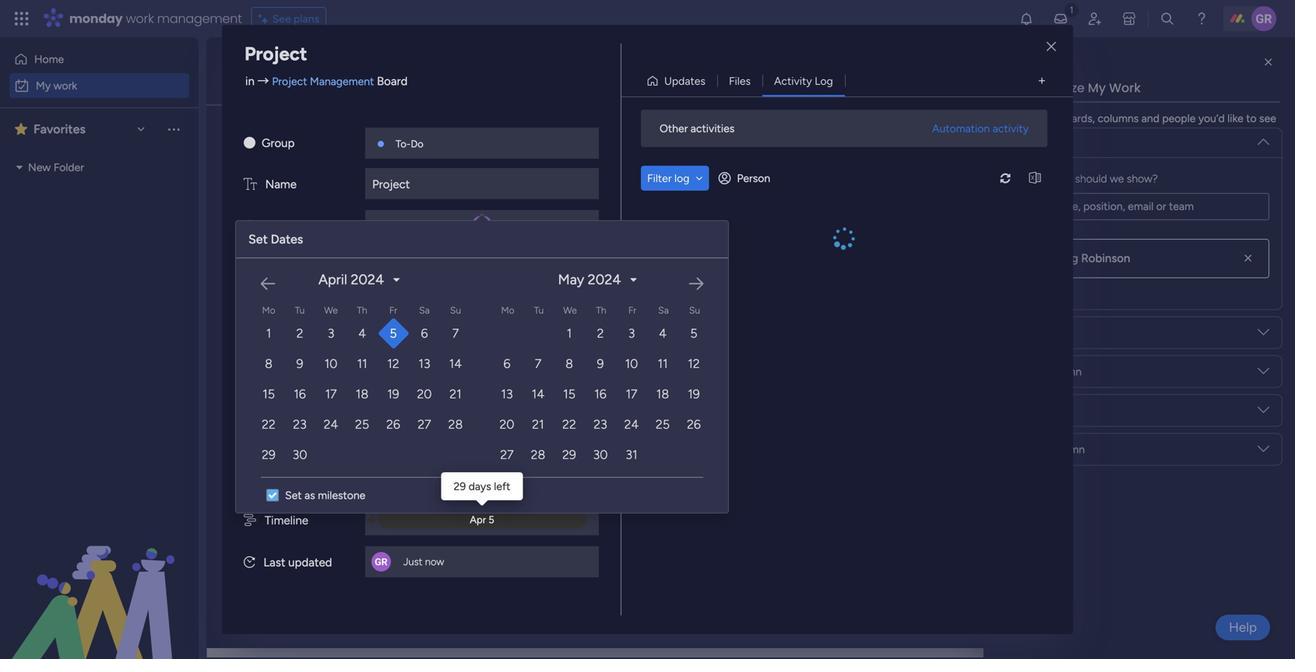 Task type: locate. For each thing, give the bounding box(es) containing it.
sa
[[419, 305, 430, 316], [658, 305, 669, 316]]

1 fr from the left
[[389, 305, 397, 316]]

30 button
[[285, 441, 315, 470], [586, 441, 615, 470]]

log
[[674, 172, 690, 185]]

plans
[[294, 12, 319, 25]]

16 for 2nd the 16 button from the left
[[594, 387, 606, 402]]

this
[[262, 293, 290, 313]]

1 vertical spatial 28 button
[[523, 441, 553, 470]]

1 15 from the left
[[263, 387, 275, 402]]

0 vertical spatial 14 button
[[441, 350, 470, 378]]

item right v2 sun 'image'
[[261, 129, 283, 142]]

1 9 from the left
[[296, 357, 303, 371]]

2 we from the left
[[563, 305, 577, 316]]

24 right budget
[[324, 417, 338, 432]]

+ add item
[[254, 185, 308, 198], [254, 353, 308, 366]]

2 22 from the left
[[562, 417, 576, 432]]

1 2 from the left
[[296, 326, 303, 341]]

work inside the my work option
[[53, 79, 77, 92]]

26
[[386, 417, 400, 432], [687, 417, 701, 432]]

status down today
[[264, 262, 298, 276]]

0 horizontal spatial 17
[[325, 387, 337, 402]]

0 vertical spatial column
[[1044, 365, 1082, 378]]

1 vertical spatial work
[[53, 79, 77, 92]]

2 button down may 2024
[[586, 319, 615, 348]]

project down 'due'
[[252, 325, 288, 338]]

customize left other
[[582, 129, 635, 142]]

2 9 from the left
[[597, 357, 604, 371]]

18 for 2nd 18 button from left
[[656, 387, 669, 402]]

columns
[[1098, 112, 1139, 125]]

7 for right 7 button
[[535, 357, 541, 371]]

1 16 button from the left
[[285, 380, 315, 409]]

column for priority column
[[1047, 443, 1085, 456]]

1 vertical spatial +
[[254, 353, 261, 366]]

th down april 2024 on the left of page
[[357, 305, 367, 316]]

1 2024 from the left
[[351, 271, 384, 288]]

project right →
[[272, 75, 307, 88]]

2 button
[[285, 319, 315, 348], [586, 319, 615, 348]]

1 image
[[1065, 1, 1079, 18]]

+ add item up notes
[[254, 353, 308, 366]]

/
[[326, 125, 333, 144], [309, 237, 317, 257], [334, 293, 341, 313], [337, 405, 344, 425], [300, 461, 308, 481], [370, 517, 377, 537]]

my work option
[[9, 73, 189, 98]]

None text field
[[1009, 193, 1269, 220]]

1 button down may
[[555, 319, 584, 348]]

1 horizontal spatial 17
[[626, 387, 637, 402]]

14 for bottom the 14 button
[[532, 387, 545, 402]]

1 horizontal spatial 27 button
[[492, 441, 522, 470]]

updates button
[[640, 69, 717, 93]]

1 vertical spatial add
[[263, 353, 283, 366]]

items inside 'next week / 0 items'
[[357, 409, 384, 423]]

3
[[328, 326, 334, 341], [628, 326, 635, 341]]

29 down budget
[[262, 448, 276, 463]]

0 horizontal spatial 10 button
[[316, 350, 346, 378]]

None search field
[[295, 123, 437, 148]]

1 horizontal spatial we
[[563, 305, 577, 316]]

0 horizontal spatial 24
[[324, 417, 338, 432]]

2
[[296, 326, 303, 341], [597, 326, 604, 341]]

28
[[448, 417, 463, 432], [531, 448, 545, 463]]

2 16 button from the left
[[586, 380, 615, 409]]

caret down image left new folder
[[16, 162, 23, 173]]

0 vertical spatial +
[[254, 185, 261, 198]]

20 button
[[410, 380, 439, 409], [492, 410, 522, 439]]

24 button up 31 button
[[617, 410, 646, 439]]

add up notes
[[263, 353, 283, 366]]

2 18 from the left
[[656, 387, 669, 402]]

1 29 button from the left
[[254, 441, 283, 470]]

29 button up check image
[[254, 441, 283, 470]]

priority inside main content
[[1009, 443, 1044, 456]]

caret down image
[[16, 162, 23, 173], [393, 275, 400, 285], [630, 275, 637, 285]]

1 horizontal spatial priority
[[1009, 443, 1044, 456]]

2 4 button from the left
[[648, 319, 678, 348]]

priority inside project dialog
[[264, 346, 301, 360]]

2 down may 2024
[[597, 326, 604, 341]]

just
[[403, 556, 423, 569]]

2 16 from the left
[[594, 387, 606, 402]]

add right dapulse text column image
[[263, 185, 283, 198]]

date right 'due'
[[288, 304, 311, 318]]

2 1 button from the left
[[555, 319, 584, 348]]

new left folder
[[28, 161, 51, 174]]

people
[[972, 125, 1006, 138], [1009, 136, 1043, 150]]

1 horizontal spatial caret down image
[[393, 275, 400, 285]]

1 vertical spatial 13 button
[[492, 380, 522, 409]]

2 24 from the left
[[624, 417, 639, 432]]

30 button left 31 button
[[586, 441, 615, 470]]

1 vertical spatial to-do
[[669, 158, 697, 171]]

1 4 button from the left
[[347, 319, 377, 348]]

0 up later / 0 items
[[347, 409, 354, 423]]

0 vertical spatial 0
[[347, 409, 354, 423]]

1 su from the left
[[450, 305, 461, 316]]

help image
[[1194, 11, 1209, 26]]

my down home
[[36, 79, 51, 92]]

1 horizontal spatial 15
[[563, 387, 575, 402]]

1 horizontal spatial customize
[[1019, 79, 1085, 97]]

0 horizontal spatial 1 button
[[254, 319, 283, 348]]

2 10 from the left
[[625, 357, 638, 371]]

customize up the
[[1019, 79, 1085, 97]]

customize button
[[557, 123, 641, 148]]

15 button
[[254, 380, 283, 409], [555, 380, 584, 409]]

1 + from the top
[[254, 185, 261, 198]]

new inside button
[[235, 129, 258, 142]]

priority down the date column
[[1009, 443, 1044, 456]]

caret down image right april 2024 on the left of page
[[393, 275, 400, 285]]

2 button down due date
[[285, 319, 315, 348]]

choose
[[1000, 112, 1038, 125]]

0 horizontal spatial 16
[[294, 387, 306, 402]]

3 button down this week / 1 item
[[316, 319, 346, 348]]

later / 0 items
[[262, 461, 348, 481]]

items inside without a date / 0 items
[[391, 521, 418, 535]]

my inside main content
[[1088, 79, 1106, 97]]

1 18 from the left
[[356, 387, 369, 402]]

2 2024 from the left
[[588, 271, 621, 288]]

0 right 'a'
[[381, 521, 388, 535]]

0 horizontal spatial new
[[28, 161, 51, 174]]

17
[[325, 387, 337, 402], [626, 387, 637, 402]]

+ add item up owner
[[254, 185, 308, 198]]

4 button for may 2024
[[648, 319, 678, 348]]

14 for the left the 14 button
[[449, 357, 462, 371]]

8 button
[[254, 350, 283, 378], [555, 350, 584, 378]]

files left activity at the top of the page
[[729, 74, 751, 88]]

14
[[449, 357, 462, 371], [532, 387, 545, 402]]

11
[[357, 357, 367, 371], [658, 357, 668, 371]]

monday marketplace image
[[1121, 11, 1137, 26]]

2 vertical spatial column
[[1047, 443, 1085, 456]]

30 button up as
[[285, 441, 315, 470]]

0 vertical spatial + add item
[[254, 185, 308, 198]]

5 button for april 2024
[[378, 319, 408, 348]]

30 left 31 button
[[593, 448, 608, 463]]

18
[[356, 387, 369, 402], [656, 387, 669, 402]]

0 horizontal spatial 3
[[328, 326, 334, 341]]

0 horizontal spatial files
[[262, 472, 286, 486]]

started
[[474, 261, 511, 275]]

v2 sun image
[[244, 136, 255, 150]]

it
[[1225, 157, 1231, 170]]

date down 'status column' on the bottom right of page
[[1009, 404, 1032, 417]]

work down home
[[53, 79, 77, 92]]

region
[[236, 252, 1199, 490]]

robinson
[[1081, 252, 1130, 266]]

new left overdue
[[235, 129, 258, 142]]

0 horizontal spatial 29 button
[[254, 441, 283, 470]]

you'd
[[1198, 112, 1225, 125]]

29 button
[[254, 441, 283, 470], [555, 441, 584, 470]]

1 12 button from the left
[[378, 350, 408, 378]]

28 button
[[441, 410, 470, 439], [523, 441, 553, 470]]

date up jan 23
[[1079, 125, 1102, 138]]

3 button for april 2024
[[316, 319, 346, 348]]

people
[[1162, 112, 1196, 125]]

1 30 button from the left
[[285, 441, 315, 470]]

1 22 button from the left
[[254, 410, 283, 439]]

1 3 button from the left
[[316, 319, 346, 348]]

29 for 29 days left
[[454, 480, 466, 493]]

1 horizontal spatial 2 button
[[586, 319, 615, 348]]

week right next
[[296, 405, 333, 425]]

work right →
[[272, 59, 334, 93]]

30 for first "30" button from the left
[[293, 448, 307, 463]]

new inside list box
[[28, 161, 51, 174]]

0 horizontal spatial 27 button
[[410, 410, 439, 439]]

priority up notes
[[264, 346, 301, 360]]

0 horizontal spatial 18
[[356, 387, 369, 402]]

th down may 2024
[[596, 305, 606, 316]]

caret down image inside new folder list box
[[16, 162, 23, 173]]

mo down today
[[262, 305, 275, 316]]

set as milestone
[[285, 489, 366, 502]]

in
[[245, 74, 255, 88]]

my inside option
[[36, 79, 51, 92]]

work up columns
[[1109, 79, 1141, 97]]

my up boards,
[[1088, 79, 1106, 97]]

1 vertical spatial date
[[334, 517, 367, 537]]

1 down may
[[567, 326, 572, 341]]

0 horizontal spatial 20
[[417, 387, 432, 402]]

1 horizontal spatial mo
[[501, 305, 514, 316]]

last
[[264, 556, 285, 570]]

1 horizontal spatial 3 button
[[617, 319, 646, 348]]

2024 for april 2024
[[351, 271, 384, 288]]

2 + from the top
[[254, 353, 261, 366]]

2 19 from the left
[[688, 387, 700, 402]]

0 horizontal spatial 25 button
[[347, 410, 377, 439]]

column
[[1044, 365, 1082, 378], [1035, 404, 1073, 417], [1047, 443, 1085, 456]]

1 25 button from the left
[[347, 410, 377, 439]]

item
[[261, 129, 283, 142], [344, 129, 366, 142], [286, 185, 308, 198], [352, 297, 374, 310], [286, 353, 308, 366]]

caret down image right may 2024
[[630, 275, 637, 285]]

new folder list box
[[0, 150, 199, 275]]

5 button
[[378, 319, 408, 348], [679, 319, 709, 348]]

29 button left 31
[[555, 441, 584, 470]]

now
[[425, 556, 444, 569]]

/ right dates
[[309, 237, 317, 257]]

updates
[[664, 74, 706, 88]]

0 vertical spatial week
[[294, 293, 330, 313]]

19
[[387, 387, 399, 402], [688, 387, 700, 402]]

status up the date column
[[1009, 365, 1041, 378]]

work for my
[[53, 79, 77, 92]]

5 button for may 2024
[[679, 319, 709, 348]]

17 button
[[316, 380, 346, 409], [617, 380, 646, 409]]

0 horizontal spatial 16 button
[[285, 380, 315, 409]]

greg robinson image right "help" icon
[[1252, 6, 1276, 31]]

1 horizontal spatial 18 button
[[648, 380, 678, 409]]

search everything image
[[1160, 11, 1175, 26]]

1 17 from the left
[[325, 387, 337, 402]]

2 sa from the left
[[658, 305, 669, 316]]

1 22 from the left
[[262, 417, 276, 432]]

1 horizontal spatial sa
[[658, 305, 669, 316]]

2 fr from the left
[[628, 305, 636, 316]]

1 24 button from the left
[[316, 410, 346, 439]]

1 tu from the left
[[295, 305, 305, 316]]

1 sa from the left
[[419, 305, 430, 316]]

priority for priority
[[264, 346, 301, 360]]

new
[[235, 129, 258, 142], [28, 161, 51, 174]]

0 horizontal spatial 7 button
[[441, 319, 470, 348]]

17 button right notes
[[316, 380, 346, 409]]

2 30 button from the left
[[586, 441, 615, 470]]

2 8 button from the left
[[555, 350, 584, 378]]

29 left days
[[454, 480, 466, 493]]

0 vertical spatial greg robinson image
[[1252, 6, 1276, 31]]

29 left 31
[[562, 448, 576, 463]]

17 up 31 button
[[626, 387, 637, 402]]

overdue
[[262, 125, 322, 144]]

caret down image for april 2024
[[393, 275, 400, 285]]

to-
[[396, 138, 411, 150], [669, 158, 684, 171], [669, 327, 684, 339]]

0 vertical spatial priority
[[264, 346, 301, 360]]

2 25 button from the left
[[648, 410, 678, 439]]

due date
[[264, 304, 311, 318]]

2 horizontal spatial 29
[[562, 448, 576, 463]]

1 16 from the left
[[294, 387, 306, 402]]

2 5 from the left
[[690, 326, 697, 341]]

2 25 from the left
[[656, 417, 670, 432]]

17 for 2nd 17 "button" from right
[[325, 387, 337, 402]]

1 24 from the left
[[324, 417, 338, 432]]

0 horizontal spatial 14 button
[[441, 350, 470, 378]]

1 30 from the left
[[293, 448, 307, 463]]

files up check image
[[262, 472, 286, 486]]

fr
[[389, 305, 397, 316], [628, 305, 636, 316]]

17 up 'next week / 0 items'
[[325, 387, 337, 402]]

0 horizontal spatial status
[[264, 262, 298, 276]]

26 button
[[378, 410, 408, 439], [679, 410, 709, 439]]

0 horizontal spatial 8 button
[[254, 350, 283, 378]]

item inside this week / 1 item
[[352, 297, 374, 310]]

v2 pulse updated log image
[[244, 556, 255, 570]]

21 for the bottommost 21 button
[[532, 417, 544, 432]]

0 horizontal spatial 5
[[390, 326, 397, 341]]

10
[[324, 357, 338, 371], [625, 357, 638, 371]]

1 horizontal spatial new
[[235, 129, 258, 142]]

1 horizontal spatial 9 button
[[586, 350, 615, 378]]

greg robinson image
[[1252, 6, 1276, 31], [1023, 247, 1046, 270]]

1 horizontal spatial 12
[[688, 357, 700, 371]]

a
[[321, 517, 330, 537]]

project inside in → project management board
[[272, 75, 307, 88]]

1 horizontal spatial 25 button
[[648, 410, 678, 439]]

1 26 from the left
[[386, 417, 400, 432]]

mar
[[1077, 325, 1094, 338]]

item inside button
[[261, 129, 283, 142]]

1 mo from the left
[[262, 305, 275, 316]]

30 down budget
[[293, 448, 307, 463]]

item down management
[[344, 129, 366, 142]]

greg robinson image left greg
[[1023, 247, 1046, 270]]

17 button up 31 button
[[617, 380, 646, 409]]

1 horizontal spatial 0
[[347, 409, 354, 423]]

set left dates
[[248, 232, 268, 247]]

2 horizontal spatial 0
[[381, 521, 388, 535]]

1 8 button from the left
[[254, 350, 283, 378]]

1 horizontal spatial 20 button
[[492, 410, 522, 439]]

1 18 button from the left
[[347, 380, 377, 409]]

1 25 from the left
[[355, 417, 369, 432]]

1 2 button from the left
[[285, 319, 315, 348]]

v2 star 2 image
[[15, 120, 27, 139]]

Filter dashboard by text search field
[[295, 123, 437, 148]]

2024 right may
[[588, 271, 621, 288]]

date right 'a'
[[334, 517, 367, 537]]

caret down image for may 2024
[[630, 275, 637, 285]]

0 horizontal spatial 2024
[[351, 271, 384, 288]]

customize for customize
[[582, 129, 635, 142]]

1 button down 'due'
[[254, 319, 283, 348]]

group
[[693, 125, 724, 138], [262, 136, 295, 150], [693, 293, 724, 306]]

2 add from the top
[[263, 353, 283, 366]]

2 5 button from the left
[[679, 319, 709, 348]]

column up the date column
[[1044, 365, 1082, 378]]

0 horizontal spatial 28
[[448, 417, 463, 432]]

2 12 from the left
[[688, 357, 700, 371]]

1 horizontal spatial 26 button
[[679, 410, 709, 439]]

1 4 from the left
[[358, 326, 366, 341]]

project up →
[[245, 42, 307, 65]]

1 horizontal spatial 2024
[[588, 271, 621, 288]]

25 for 2nd the 25 button from right
[[355, 417, 369, 432]]

mo down started
[[501, 305, 514, 316]]

group inside project dialog
[[262, 136, 295, 150]]

20
[[417, 387, 432, 402], [500, 417, 514, 432]]

1 10 button from the left
[[316, 350, 346, 378]]

13 button
[[410, 350, 439, 378], [492, 380, 522, 409]]

1 5 button from the left
[[378, 319, 408, 348]]

3 for may 2024
[[628, 326, 635, 341]]

su
[[450, 305, 461, 316], [689, 305, 700, 316]]

column for status column
[[1044, 365, 1082, 378]]

25
[[355, 417, 369, 432], [656, 417, 670, 432]]

1 19 from the left
[[387, 387, 399, 402]]

19 button
[[378, 380, 408, 409], [679, 380, 709, 409]]

column up priority column
[[1035, 404, 1073, 417]]

24 up 31 button
[[624, 417, 639, 432]]

2 24 button from the left
[[617, 410, 646, 439]]

files inside files button
[[729, 74, 751, 88]]

22
[[262, 417, 276, 432], [562, 417, 576, 432]]

0 horizontal spatial 30 button
[[285, 441, 315, 470]]

1 vertical spatial 28
[[531, 448, 545, 463]]

1 th from the left
[[357, 305, 367, 316]]

2024
[[351, 271, 384, 288], [588, 271, 621, 288]]

items
[[1046, 172, 1072, 185], [357, 409, 384, 423], [321, 465, 348, 479], [391, 521, 418, 535]]

1 we from the left
[[324, 305, 338, 316]]

date up mar 8
[[1079, 293, 1102, 306]]

/ right next
[[337, 405, 344, 425]]

2 4 from the left
[[659, 326, 667, 341]]

2 down due date
[[296, 326, 303, 341]]

folder
[[54, 161, 84, 174]]

customize inside button
[[582, 129, 635, 142]]

24 button right budget
[[316, 410, 346, 439]]

12 button
[[378, 350, 408, 378], [679, 350, 709, 378]]

0 horizontal spatial customize
[[582, 129, 635, 142]]

project management link
[[272, 75, 374, 88]]

29 for 1st 29 button from the right
[[562, 448, 576, 463]]

1 horizontal spatial 5
[[690, 326, 697, 341]]

1 horizontal spatial 11 button
[[648, 350, 678, 378]]

work right monday
[[126, 10, 154, 27]]

we down april
[[324, 305, 338, 316]]

1 right overdue
[[337, 129, 341, 142]]

24 for first the 24 button from the right
[[624, 417, 639, 432]]

0 horizontal spatial 23 button
[[285, 410, 315, 439]]

1 vertical spatial column
[[1035, 404, 1073, 417]]

1 vertical spatial do
[[684, 158, 697, 171]]

management
[[310, 75, 374, 88]]

30
[[293, 448, 307, 463], [593, 448, 608, 463]]

0 horizontal spatial 20 button
[[410, 380, 439, 409]]

2024 right april
[[351, 271, 384, 288]]

2 3 from the left
[[628, 326, 635, 341]]

0 horizontal spatial set
[[248, 232, 268, 247]]

2 17 button from the left
[[617, 380, 646, 409]]

1 19 button from the left
[[378, 380, 408, 409]]

22 button
[[254, 410, 283, 439], [555, 410, 584, 439]]

item down april 2024 on the left of page
[[352, 297, 374, 310]]

25 button
[[347, 410, 377, 439], [648, 410, 678, 439]]

my up new item
[[230, 59, 265, 93]]

week down april
[[294, 293, 330, 313]]

items inside later / 0 items
[[321, 465, 348, 479]]

set for set dates
[[248, 232, 268, 247]]

1 10 from the left
[[324, 357, 338, 371]]

jan 23
[[1075, 157, 1105, 169]]

3 button for may 2024
[[617, 319, 646, 348]]

status up working on it
[[1184, 125, 1215, 138]]

2 vertical spatial date
[[1009, 404, 1032, 417]]

2 horizontal spatial my
[[1088, 79, 1106, 97]]

10 for second 10 button from right
[[324, 357, 338, 371]]

14 button
[[441, 350, 470, 378], [523, 380, 553, 409]]

2 horizontal spatial caret down image
[[630, 275, 637, 285]]

to- inside project dialog
[[396, 138, 411, 150]]

1 vertical spatial 6
[[504, 357, 510, 371]]

16
[[294, 387, 306, 402], [594, 387, 606, 402]]

1 3 from the left
[[328, 326, 334, 341]]

and
[[1142, 112, 1160, 125]]

1 add from the top
[[263, 185, 283, 198]]

2 tu from the left
[[534, 305, 544, 316]]

0 horizontal spatial sa
[[419, 305, 430, 316]]

days
[[469, 480, 491, 493]]

1 horizontal spatial 23 button
[[586, 410, 615, 439]]

1 vertical spatial 21
[[532, 417, 544, 432]]

2 3 button from the left
[[617, 319, 646, 348]]

we down may
[[563, 305, 577, 316]]

item inside overdue / 1 item
[[344, 129, 366, 142]]

/ right 'a'
[[370, 517, 377, 537]]

1 1 button from the left
[[254, 319, 283, 348]]

3 button down may 2024
[[617, 319, 646, 348]]

item up owner
[[286, 185, 308, 198]]

1 horizontal spatial date
[[334, 517, 367, 537]]

2 22 button from the left
[[555, 410, 584, 439]]

19 for 2nd 19 button from left
[[688, 387, 700, 402]]

0 inside without a date / 0 items
[[381, 521, 388, 535]]

2 th from the left
[[596, 305, 606, 316]]

9
[[296, 357, 303, 371], [597, 357, 604, 371]]

2 for may
[[597, 326, 604, 341]]

select product image
[[14, 11, 30, 26]]

automation activity button
[[926, 116, 1035, 141]]

2 2 from the left
[[597, 326, 604, 341]]

1 down april 2024 on the left of page
[[345, 297, 349, 310]]

1 horizontal spatial 5 button
[[679, 319, 709, 348]]

1 horizontal spatial 2
[[597, 326, 604, 341]]

1 button for april
[[254, 319, 283, 348]]

set left as
[[285, 489, 302, 502]]

0 horizontal spatial priority
[[264, 346, 301, 360]]

2 su from the left
[[689, 305, 700, 316]]

1 horizontal spatial 17 button
[[617, 380, 646, 409]]

1 5 from the left
[[390, 326, 397, 341]]

1 horizontal spatial 8 button
[[555, 350, 584, 378]]

add view image
[[1039, 75, 1045, 87]]

2 17 from the left
[[626, 387, 637, 402]]

0 vertical spatial work
[[126, 10, 154, 27]]

just now
[[403, 556, 444, 569]]

1 horizontal spatial 6
[[504, 357, 510, 371]]

1 horizontal spatial work
[[1109, 79, 1141, 97]]

0 up as
[[311, 465, 318, 479]]

main content containing overdue /
[[206, 37, 1295, 660]]

2 30 from the left
[[593, 448, 608, 463]]

1 vertical spatial new
[[28, 161, 51, 174]]

1 horizontal spatial 25
[[656, 417, 670, 432]]

whose
[[1009, 172, 1043, 185]]

/ right overdue
[[326, 125, 333, 144]]

1 vertical spatial status
[[264, 262, 298, 276]]

activity log
[[774, 74, 833, 88]]

column down the date column
[[1047, 443, 1085, 456]]

main content
[[206, 37, 1295, 660]]

1 vertical spatial customize
[[582, 129, 635, 142]]

0 horizontal spatial 25
[[355, 417, 369, 432]]

4 button for april 2024
[[347, 319, 377, 348]]



Task type: vqa. For each thing, say whether or not it's contained in the screenshot.


Task type: describe. For each thing, give the bounding box(es) containing it.
angle down image
[[696, 173, 703, 184]]

board
[[377, 74, 408, 88]]

10 for second 10 button from left
[[625, 357, 638, 371]]

2 for april
[[296, 326, 303, 341]]

24 for second the 24 button from right
[[324, 417, 338, 432]]

may 2024
[[558, 271, 621, 288]]

today
[[262, 237, 306, 257]]

work inside main content
[[1109, 79, 1141, 97]]

activity
[[993, 122, 1029, 135]]

17 for 1st 17 "button" from the right
[[626, 387, 637, 402]]

project inside main content
[[252, 325, 288, 338]]

jan
[[1075, 157, 1091, 169]]

due
[[264, 304, 285, 318]]

not
[[453, 261, 472, 275]]

0 inside later / 0 items
[[311, 465, 318, 479]]

2 12 button from the left
[[679, 350, 709, 378]]

help
[[1229, 620, 1257, 636]]

timeline
[[265, 514, 308, 528]]

greg robinson link
[[1052, 252, 1130, 266]]

management
[[157, 10, 242, 27]]

none text field inside main content
[[1009, 193, 1269, 220]]

0 vertical spatial 28 button
[[441, 410, 470, 439]]

2 23 button from the left
[[586, 410, 615, 439]]

check image
[[268, 491, 277, 500]]

5 for may 2024
[[690, 326, 697, 341]]

0 horizontal spatial 27
[[418, 417, 431, 432]]

2 button for may
[[586, 319, 615, 348]]

0 vertical spatial date
[[1079, 125, 1102, 138]]

new item
[[235, 129, 283, 142]]

2 vertical spatial status
[[1009, 365, 1041, 378]]

1 horizontal spatial 7 button
[[523, 350, 553, 378]]

2 9 button from the left
[[586, 350, 615, 378]]

last updated
[[264, 556, 332, 570]]

see
[[1259, 112, 1276, 125]]

april 2024
[[318, 271, 384, 288]]

1 12 from the left
[[387, 357, 399, 371]]

2 26 button from the left
[[679, 410, 709, 439]]

priority column
[[1009, 443, 1085, 456]]

working
[[1167, 157, 1207, 170]]

week for next
[[296, 405, 333, 425]]

greg
[[1052, 252, 1078, 266]]

31
[[626, 448, 638, 463]]

my for my work
[[230, 59, 265, 93]]

0 horizontal spatial 6 button
[[410, 319, 439, 348]]

close image
[[1047, 41, 1056, 53]]

milestone
[[318, 489, 366, 502]]

the
[[1040, 112, 1056, 125]]

project down 'filter dashboard by text' search field
[[372, 178, 410, 192]]

item up notes
[[286, 353, 308, 366]]

2 15 button from the left
[[555, 380, 584, 409]]

dapulse timeline column image
[[244, 514, 256, 528]]

without a date / 0 items
[[262, 517, 418, 537]]

other
[[660, 122, 688, 135]]

search image
[[418, 129, 431, 142]]

31 button
[[617, 441, 646, 470]]

29 for 2nd 29 button from right
[[262, 448, 276, 463]]

2 19 button from the left
[[679, 380, 709, 409]]

date column
[[1009, 404, 1073, 417]]

activities
[[691, 122, 735, 135]]

→
[[257, 74, 269, 88]]

25 for 1st the 25 button from the right
[[656, 417, 670, 432]]

automation
[[932, 122, 990, 135]]

my for my work
[[36, 79, 51, 92]]

new for new item
[[235, 129, 258, 142]]

0 vertical spatial 13
[[419, 357, 430, 371]]

2 vertical spatial do
[[684, 327, 697, 339]]

notifications image
[[1019, 11, 1034, 26]]

mar 8
[[1077, 325, 1103, 338]]

person button
[[712, 166, 780, 191]]

/ right later
[[300, 461, 308, 481]]

monday
[[69, 10, 123, 27]]

v2 multiple person column image
[[244, 220, 255, 234]]

3 for april 2024
[[328, 326, 334, 341]]

export to excel image
[[1023, 173, 1047, 184]]

1 vertical spatial 14 button
[[523, 380, 553, 409]]

home
[[34, 53, 64, 66]]

1 + add item from the top
[[254, 185, 308, 198]]

23 inside main content
[[1094, 157, 1105, 169]]

budget
[[264, 430, 302, 444]]

19 for 2nd 19 button from right
[[387, 387, 399, 402]]

1 inside overdue / 1 item
[[337, 129, 341, 142]]

1 vertical spatial to-
[[669, 158, 684, 171]]

see plans
[[272, 12, 319, 25]]

4 for april 2024
[[358, 326, 366, 341]]

on
[[1210, 157, 1222, 170]]

2 button for april
[[285, 319, 315, 348]]

region containing april 2024
[[236, 252, 1199, 490]]

column for date column
[[1035, 404, 1073, 417]]

overdue / 1 item
[[262, 125, 366, 144]]

not started
[[453, 261, 511, 275]]

0 vertical spatial 7 button
[[441, 319, 470, 348]]

2 11 from the left
[[658, 357, 668, 371]]

april
[[318, 271, 347, 288]]

dates
[[271, 232, 303, 247]]

1 horizontal spatial people
[[1009, 136, 1043, 150]]

23 for 2nd 23 button from left
[[594, 417, 607, 432]]

4 for may 2024
[[659, 326, 667, 341]]

lottie animation image
[[0, 502, 199, 660]]

0 vertical spatial 27 button
[[410, 410, 439, 439]]

activity log button
[[762, 69, 845, 93]]

work for monday
[[126, 10, 154, 27]]

1 down 'due'
[[266, 326, 271, 341]]

monday work management
[[69, 10, 242, 27]]

5 for april 2024
[[390, 326, 397, 341]]

status inside project dialog
[[264, 262, 298, 276]]

in → project management board
[[245, 74, 408, 88]]

1 11 button from the left
[[347, 350, 377, 378]]

2 horizontal spatial 8
[[1097, 325, 1103, 338]]

activity
[[774, 74, 812, 88]]

filter log
[[647, 172, 690, 185]]

should
[[1075, 172, 1107, 185]]

0 vertical spatial 13 button
[[410, 350, 439, 378]]

whose items should we show?
[[1009, 172, 1158, 185]]

home link
[[9, 47, 189, 72]]

my work
[[36, 79, 77, 92]]

favorites
[[33, 122, 86, 137]]

today /
[[262, 237, 320, 257]]

7 for top 7 button
[[452, 326, 459, 341]]

filter
[[647, 172, 672, 185]]

new folder
[[28, 161, 84, 174]]

see
[[272, 12, 291, 25]]

1 26 button from the left
[[378, 410, 408, 439]]

my work
[[230, 59, 334, 93]]

as
[[304, 489, 315, 502]]

see plans button
[[251, 7, 326, 30]]

name
[[265, 178, 297, 192]]

2 11 button from the left
[[648, 350, 678, 378]]

2 vertical spatial to-
[[669, 327, 684, 339]]

2 10 button from the left
[[617, 350, 646, 378]]

2 mo from the left
[[501, 305, 514, 316]]

2024 for may 2024
[[588, 271, 621, 288]]

filter log button
[[641, 166, 709, 191]]

1 15 button from the left
[[254, 380, 283, 409]]

1 17 button from the left
[[316, 380, 346, 409]]

1 button for may
[[555, 319, 584, 348]]

notes
[[265, 388, 297, 402]]

1 horizontal spatial 6 button
[[492, 350, 522, 378]]

customize for customize my work
[[1019, 79, 1085, 97]]

my work link
[[9, 73, 189, 98]]

updated
[[288, 556, 332, 570]]

0 horizontal spatial greg robinson image
[[1023, 247, 1046, 270]]

to
[[1246, 112, 1257, 125]]

other activities
[[660, 122, 735, 135]]

1 vertical spatial 20
[[500, 417, 514, 432]]

23 for second 23 button from right
[[293, 417, 307, 432]]

lottie animation element
[[0, 502, 199, 660]]

to-do inside project dialog
[[396, 138, 424, 150]]

date inside project dialog
[[288, 304, 311, 318]]

1 horizontal spatial 28 button
[[523, 441, 553, 470]]

date inside main content
[[334, 517, 367, 537]]

2 29 button from the left
[[555, 441, 584, 470]]

1 9 button from the left
[[285, 350, 315, 378]]

invite members image
[[1087, 11, 1103, 26]]

owner
[[264, 220, 299, 234]]

0 horizontal spatial work
[[272, 59, 334, 93]]

update feed image
[[1053, 11, 1069, 26]]

like
[[1228, 112, 1244, 125]]

refresh image
[[993, 173, 1018, 184]]

21 for leftmost 21 button
[[450, 387, 462, 402]]

1 vertical spatial date
[[1079, 293, 1102, 306]]

30 for first "30" button from the right
[[593, 448, 608, 463]]

favorites button
[[11, 116, 152, 143]]

set dates
[[248, 232, 303, 247]]

priority for priority column
[[1009, 443, 1044, 456]]

2 + add item from the top
[[254, 353, 308, 366]]

this week / 1 item
[[262, 293, 374, 313]]

0 vertical spatial 6
[[421, 326, 428, 341]]

2 15 from the left
[[563, 387, 575, 402]]

automation activity
[[932, 122, 1029, 135]]

home option
[[9, 47, 189, 72]]

1 23 button from the left
[[285, 410, 315, 439]]

greg robinson
[[1052, 252, 1130, 266]]

boards,
[[1059, 112, 1095, 125]]

2 26 from the left
[[687, 417, 701, 432]]

/ down april
[[334, 293, 341, 313]]

1 vertical spatial 27 button
[[492, 441, 522, 470]]

1 horizontal spatial greg robinson image
[[1252, 6, 1276, 31]]

help button
[[1216, 615, 1270, 641]]

0 horizontal spatial 21 button
[[441, 380, 470, 409]]

1 horizontal spatial 27
[[500, 448, 514, 463]]

person
[[737, 172, 770, 185]]

1 horizontal spatial 13
[[501, 387, 513, 402]]

1 vertical spatial files
[[262, 472, 286, 486]]

1 vertical spatial 21 button
[[523, 410, 553, 439]]

left
[[494, 480, 510, 493]]

0 vertical spatial status
[[1184, 125, 1215, 138]]

0 horizontal spatial 8
[[265, 357, 273, 371]]

0 vertical spatial 20
[[417, 387, 432, 402]]

set for set as milestone
[[285, 489, 302, 502]]

18 for 1st 18 button
[[356, 387, 369, 402]]

we
[[1110, 172, 1124, 185]]

new for new folder
[[28, 161, 51, 174]]

none search field inside main content
[[295, 123, 437, 148]]

customize my work
[[1019, 79, 1141, 97]]

week for this
[[294, 293, 330, 313]]

do inside project dialog
[[411, 138, 424, 150]]

2 18 button from the left
[[648, 380, 678, 409]]

next
[[262, 405, 293, 425]]

0 vertical spatial 20 button
[[410, 380, 439, 409]]

16 for 2nd the 16 button from right
[[294, 387, 306, 402]]

1 horizontal spatial 8
[[565, 357, 573, 371]]

choose the boards, columns and people you'd like to see
[[1000, 112, 1276, 125]]

2 vertical spatial to-do
[[669, 327, 697, 339]]

status column
[[1009, 365, 1082, 378]]

1 11 from the left
[[357, 357, 367, 371]]

show?
[[1127, 172, 1158, 185]]

0 horizontal spatial people
[[972, 125, 1006, 138]]

project dialog
[[0, 0, 1295, 660]]

dapulse text column image
[[244, 178, 257, 192]]

1 inside this week / 1 item
[[345, 297, 349, 310]]

new item button
[[229, 123, 289, 148]]

0 inside 'next week / 0 items'
[[347, 409, 354, 423]]



